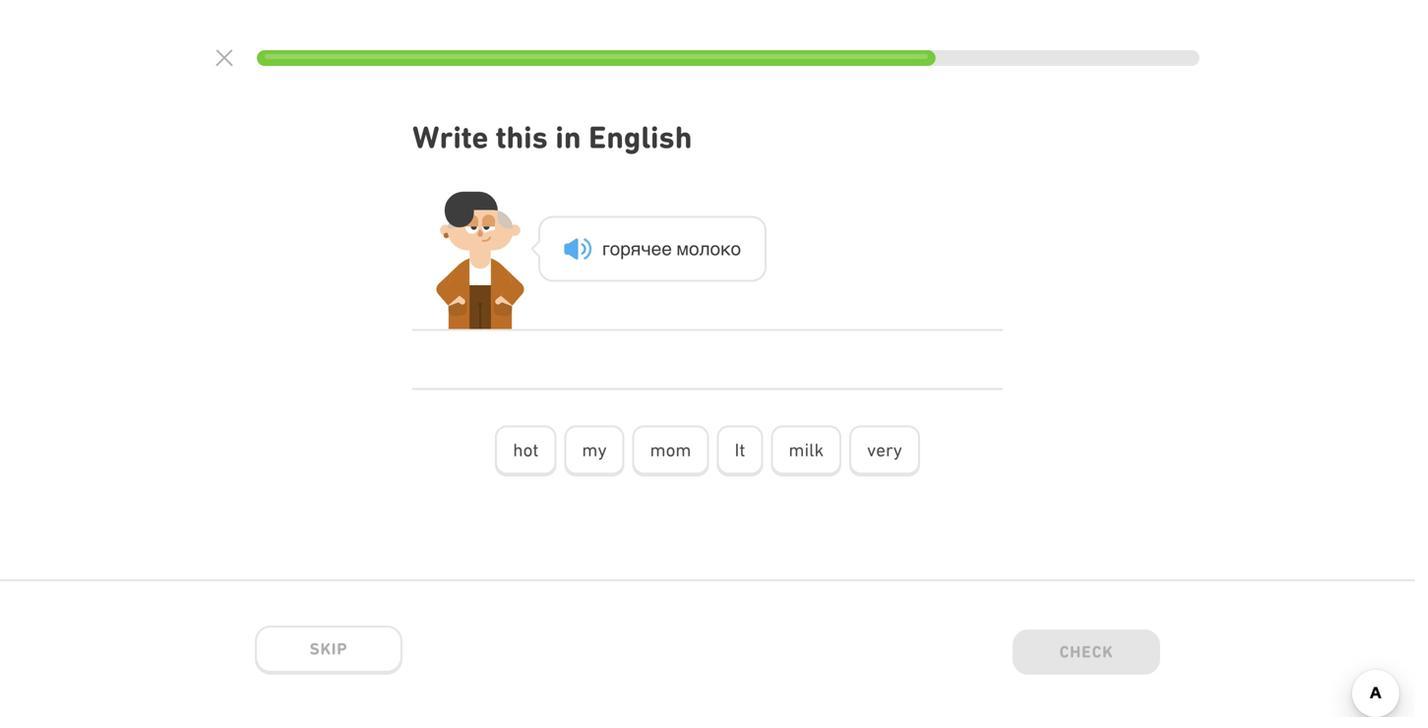 Task type: vqa. For each thing, say whether or not it's contained in the screenshot.
я
yes



Task type: describe. For each thing, give the bounding box(es) containing it.
very
[[867, 440, 903, 461]]

к
[[721, 238, 731, 259]]

mom
[[650, 440, 692, 461]]

very button
[[850, 426, 920, 477]]

it
[[735, 440, 746, 461]]

write this in english
[[412, 119, 692, 156]]

english
[[589, 119, 692, 156]]

г
[[602, 238, 610, 259]]

in
[[556, 119, 581, 156]]

4 о from the left
[[731, 238, 741, 259]]

check button
[[1013, 630, 1161, 679]]

check
[[1060, 643, 1114, 662]]

write
[[412, 119, 489, 156]]

2 е from the left
[[662, 238, 672, 259]]

я
[[631, 238, 641, 259]]

л
[[700, 238, 710, 259]]

milk button
[[771, 426, 842, 477]]

it button
[[717, 426, 763, 477]]

my button
[[565, 426, 625, 477]]

1 о from the left
[[610, 238, 620, 259]]

г о р я ч е е м о л о к о
[[602, 238, 741, 259]]



Task type: locate. For each thing, give the bounding box(es) containing it.
milk
[[789, 440, 824, 461]]

е left м
[[662, 238, 672, 259]]

р
[[620, 238, 631, 259]]

2 о from the left
[[689, 238, 700, 259]]

о
[[610, 238, 620, 259], [689, 238, 700, 259], [710, 238, 721, 259], [731, 238, 741, 259]]

м
[[677, 238, 689, 259]]

о right л
[[731, 238, 741, 259]]

skip button
[[255, 626, 403, 675]]

this
[[496, 119, 548, 156]]

progress bar
[[257, 50, 1200, 66]]

о left я
[[610, 238, 620, 259]]

о right м
[[710, 238, 721, 259]]

hot button
[[495, 426, 557, 477]]

mom button
[[633, 426, 709, 477]]

3 о from the left
[[710, 238, 721, 259]]

е right я
[[651, 238, 662, 259]]

my
[[582, 440, 607, 461]]

о left к
[[689, 238, 700, 259]]

skip
[[310, 640, 348, 659]]

hot
[[513, 440, 539, 461]]

ч
[[641, 238, 651, 259]]

1 е from the left
[[651, 238, 662, 259]]

е
[[651, 238, 662, 259], [662, 238, 672, 259]]



